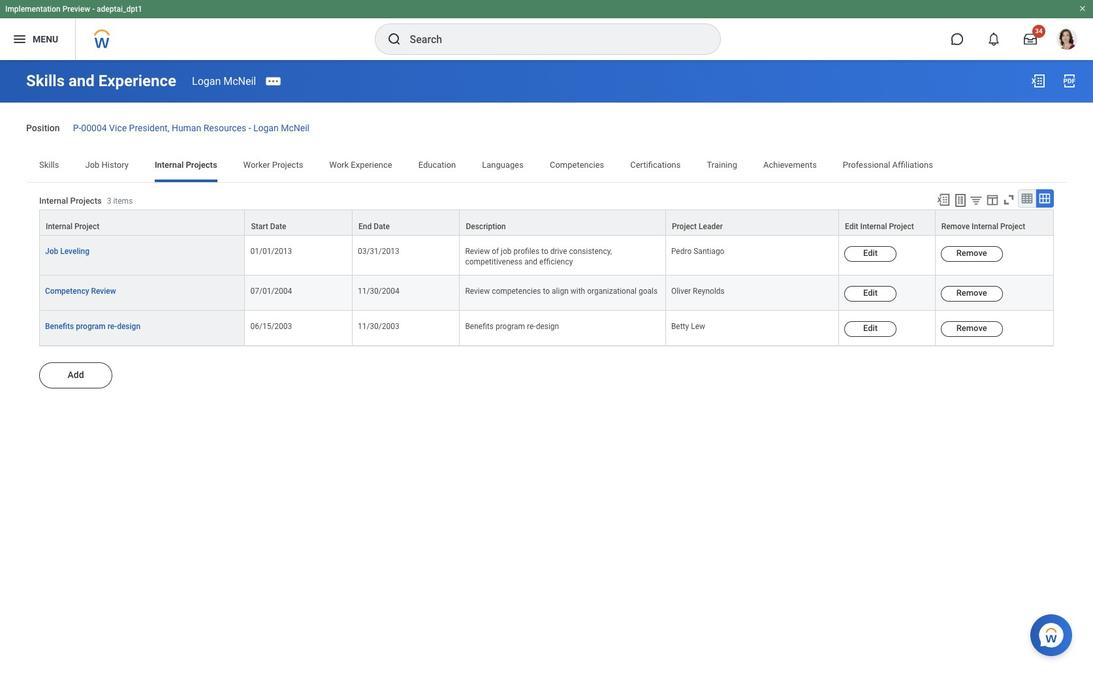 Task type: describe. For each thing, give the bounding box(es) containing it.
export to worksheets image
[[953, 193, 969, 208]]

- inside skills and experience main content
[[249, 123, 251, 133]]

skills and experience
[[26, 72, 176, 90]]

34
[[1035, 27, 1043, 35]]

and inside review of job profiles to drive consistency, competitiveness and efficiency
[[525, 257, 538, 266]]

2 edit button from the top
[[845, 286, 897, 302]]

end
[[359, 222, 372, 231]]

job for job history
[[85, 160, 100, 170]]

review for 07/01/2004
[[465, 287, 490, 296]]

competency review
[[45, 287, 116, 296]]

skills for skills and experience
[[26, 72, 65, 90]]

2 benefits program re-design from the left
[[465, 322, 559, 331]]

remove button for betty lew
[[941, 321, 1003, 337]]

job for job leveling
[[45, 247, 58, 256]]

edit for edit button associated with pedro santiago
[[863, 248, 878, 258]]

export to excel image
[[937, 193, 951, 207]]

with
[[571, 287, 585, 296]]

work experience
[[329, 160, 392, 170]]

remove inside popup button
[[942, 222, 970, 231]]

2 benefits from the left
[[465, 322, 494, 331]]

oliver reynolds
[[671, 287, 725, 296]]

job leveling link
[[45, 244, 89, 256]]

2 remove button from the top
[[941, 286, 1003, 302]]

competency
[[45, 287, 89, 296]]

toolbar inside skills and experience main content
[[931, 189, 1054, 210]]

achievements
[[763, 160, 817, 170]]

professional
[[843, 160, 890, 170]]

competencies
[[550, 160, 604, 170]]

add button
[[39, 363, 112, 389]]

internal for internal project
[[46, 222, 72, 231]]

edit internal project button
[[839, 210, 935, 235]]

benefits program re-design link
[[45, 319, 140, 331]]

00004
[[81, 123, 107, 133]]

remove internal project
[[942, 222, 1026, 231]]

review up benefits program re-design link
[[91, 287, 116, 296]]

reynolds
[[693, 287, 725, 296]]

job
[[501, 247, 512, 256]]

edit for betty lew's edit button
[[863, 323, 878, 333]]

preview
[[62, 5, 90, 14]]

start date button
[[245, 210, 352, 235]]

consistency,
[[569, 247, 612, 256]]

certifications
[[630, 160, 681, 170]]

logan mcneil link
[[192, 75, 256, 87]]

worker projects
[[243, 160, 303, 170]]

p-
[[73, 123, 81, 133]]

review for 01/01/2013
[[465, 247, 490, 256]]

0 horizontal spatial logan
[[192, 75, 221, 87]]

leader
[[699, 222, 723, 231]]

edit button for betty lew
[[845, 321, 897, 337]]

1 horizontal spatial logan
[[253, 123, 279, 133]]

2 design from the left
[[536, 322, 559, 331]]

languages
[[482, 160, 524, 170]]

1 benefits from the left
[[45, 322, 74, 331]]

2 program from the left
[[496, 322, 525, 331]]

items
[[113, 197, 133, 206]]

resources
[[204, 123, 246, 133]]

34 button
[[1016, 25, 1046, 54]]

01/01/2013
[[250, 247, 292, 256]]

internal for internal projects
[[155, 160, 184, 170]]

internal down the click to view/edit grid preferences icon
[[972, 222, 999, 231]]

adeptai_dpt1
[[97, 5, 142, 14]]

president,
[[129, 123, 169, 133]]

pedro santiago
[[671, 247, 725, 256]]

job leveling
[[45, 247, 89, 256]]

Search Workday  search field
[[410, 25, 693, 54]]

drive
[[550, 247, 567, 256]]

internal for internal projects 3 items
[[39, 196, 68, 206]]

organizational
[[587, 287, 637, 296]]

menu
[[33, 34, 58, 44]]

vice
[[109, 123, 127, 133]]

2 row from the top
[[39, 236, 1054, 276]]

betty lew
[[671, 322, 705, 331]]

re- inside benefits program re-design link
[[108, 322, 117, 331]]

experience inside 'tab list'
[[351, 160, 392, 170]]

add
[[68, 370, 84, 380]]

review of job profiles to drive consistency, competitiveness and efficiency
[[465, 247, 614, 266]]

santiago
[[694, 247, 725, 256]]

pedro
[[671, 247, 692, 256]]

logan mcneil
[[192, 75, 256, 87]]

goals
[[639, 287, 658, 296]]

edit internal project
[[845, 222, 914, 231]]

history
[[102, 160, 129, 170]]

profile logan mcneil image
[[1057, 29, 1078, 52]]

project inside popup button
[[889, 222, 914, 231]]

internal project
[[46, 222, 99, 231]]

affiliations
[[893, 160, 933, 170]]

start date
[[251, 222, 286, 231]]

07/01/2004
[[250, 287, 292, 296]]

fullscreen image
[[1002, 193, 1016, 207]]

internal inside popup button
[[861, 222, 887, 231]]

date for start date
[[270, 222, 286, 231]]

skills for skills
[[39, 160, 59, 170]]

- inside menu banner
[[92, 5, 95, 14]]

description button
[[460, 210, 665, 235]]

start
[[251, 222, 268, 231]]

human
[[172, 123, 201, 133]]



Task type: vqa. For each thing, say whether or not it's contained in the screenshot.
Banner
no



Task type: locate. For each thing, give the bounding box(es) containing it.
re- down competency review
[[108, 322, 117, 331]]

skills down menu
[[26, 72, 65, 90]]

row containing internal project
[[39, 210, 1054, 236]]

2 horizontal spatial projects
[[272, 160, 303, 170]]

1 vertical spatial and
[[525, 257, 538, 266]]

mcneil up the worker projects
[[281, 123, 310, 133]]

0 horizontal spatial re-
[[108, 322, 117, 331]]

efficiency
[[540, 257, 573, 266]]

3 row from the top
[[39, 276, 1054, 311]]

program down competencies
[[496, 322, 525, 331]]

1 benefits program re-design from the left
[[45, 322, 140, 331]]

- right preview
[[92, 5, 95, 14]]

betty
[[671, 322, 689, 331]]

logan up the worker projects
[[253, 123, 279, 133]]

0 vertical spatial skills
[[26, 72, 65, 90]]

1 vertical spatial skills
[[39, 160, 59, 170]]

expand table image
[[1039, 192, 1052, 205]]

align
[[552, 287, 569, 296]]

menu banner
[[0, 0, 1093, 60]]

1 horizontal spatial projects
[[186, 160, 217, 170]]

2 vertical spatial remove button
[[941, 321, 1003, 337]]

0 horizontal spatial experience
[[98, 72, 176, 90]]

2 vertical spatial edit button
[[845, 321, 897, 337]]

3
[[107, 197, 111, 206]]

review down competitiveness
[[465, 287, 490, 296]]

1 vertical spatial mcneil
[[281, 123, 310, 133]]

date inside start date popup button
[[270, 222, 286, 231]]

justify image
[[12, 31, 27, 47]]

export to excel image
[[1031, 73, 1046, 89]]

1 horizontal spatial re-
[[527, 322, 536, 331]]

projects left 3 in the left of the page
[[70, 196, 102, 206]]

date right 'end'
[[374, 222, 390, 231]]

competency review link
[[45, 284, 116, 296]]

projects for internal projects
[[186, 160, 217, 170]]

0 horizontal spatial -
[[92, 5, 95, 14]]

1 date from the left
[[270, 222, 286, 231]]

internal
[[155, 160, 184, 170], [39, 196, 68, 206], [46, 222, 72, 231], [861, 222, 887, 231], [972, 222, 999, 231]]

1 horizontal spatial design
[[536, 322, 559, 331]]

11/30/2004
[[358, 287, 400, 296]]

project down the fullscreen icon
[[1001, 222, 1026, 231]]

re- down competencies
[[527, 322, 536, 331]]

and up p-
[[69, 72, 95, 90]]

0 vertical spatial logan
[[192, 75, 221, 87]]

review inside review of job profiles to drive consistency, competitiveness and efficiency
[[465, 247, 490, 256]]

skills down position
[[39, 160, 59, 170]]

project leader
[[672, 222, 723, 231]]

edit
[[845, 222, 859, 231], [863, 248, 878, 258], [863, 288, 878, 298], [863, 323, 878, 333]]

edit for 2nd edit button from the bottom
[[863, 288, 878, 298]]

to left the drive
[[542, 247, 548, 256]]

review left of
[[465, 247, 490, 256]]

and down profiles on the left of the page
[[525, 257, 538, 266]]

0 vertical spatial experience
[[98, 72, 176, 90]]

1 horizontal spatial program
[[496, 322, 525, 331]]

notifications large image
[[988, 33, 1001, 46]]

1 horizontal spatial and
[[525, 257, 538, 266]]

1 horizontal spatial benefits
[[465, 322, 494, 331]]

project down "affiliations"
[[889, 222, 914, 231]]

0 vertical spatial -
[[92, 5, 95, 14]]

1 remove button from the top
[[941, 246, 1003, 262]]

mcneil
[[224, 75, 256, 87], [281, 123, 310, 133]]

toolbar
[[931, 189, 1054, 210]]

internal down human
[[155, 160, 184, 170]]

menu button
[[0, 18, 75, 60]]

profiles
[[514, 247, 540, 256]]

benefits down competencies
[[465, 322, 494, 331]]

projects for worker projects
[[272, 160, 303, 170]]

0 vertical spatial and
[[69, 72, 95, 90]]

projects down p-00004 vice president, human resources - logan mcneil
[[186, 160, 217, 170]]

skills inside 'tab list'
[[39, 160, 59, 170]]

internal inside 'tab list'
[[155, 160, 184, 170]]

implementation
[[5, 5, 61, 14]]

project leader button
[[666, 210, 839, 235]]

3 project from the left
[[889, 222, 914, 231]]

benefits
[[45, 322, 74, 331], [465, 322, 494, 331]]

06/15/2003
[[250, 322, 292, 331]]

1 vertical spatial to
[[543, 287, 550, 296]]

0 horizontal spatial and
[[69, 72, 95, 90]]

to inside review of job profiles to drive consistency, competitiveness and efficiency
[[542, 247, 548, 256]]

worker
[[243, 160, 270, 170]]

2 project from the left
[[672, 222, 697, 231]]

table image
[[1021, 192, 1034, 205]]

1 vertical spatial -
[[249, 123, 251, 133]]

remove button for pedro santiago
[[941, 246, 1003, 262]]

internal project button
[[40, 210, 245, 235]]

projects right worker
[[272, 160, 303, 170]]

0 vertical spatial remove button
[[941, 246, 1003, 262]]

internal projects
[[155, 160, 217, 170]]

1 re- from the left
[[108, 322, 117, 331]]

of
[[492, 247, 499, 256]]

1 horizontal spatial experience
[[351, 160, 392, 170]]

to left align at the top right of the page
[[543, 287, 550, 296]]

professional affiliations
[[843, 160, 933, 170]]

close environment banner image
[[1079, 5, 1087, 12]]

competencies
[[492, 287, 541, 296]]

logan
[[192, 75, 221, 87], [253, 123, 279, 133]]

1 row from the top
[[39, 210, 1054, 236]]

benefits program re-design down competencies
[[465, 322, 559, 331]]

row
[[39, 210, 1054, 236], [39, 236, 1054, 276], [39, 276, 1054, 311], [39, 311, 1054, 346]]

0 horizontal spatial benefits program re-design
[[45, 322, 140, 331]]

benefits program re-design down competency review
[[45, 322, 140, 331]]

logan up p-00004 vice president, human resources - logan mcneil link
[[192, 75, 221, 87]]

0 horizontal spatial projects
[[70, 196, 102, 206]]

1 edit button from the top
[[845, 246, 897, 262]]

0 horizontal spatial job
[[45, 247, 58, 256]]

-
[[92, 5, 95, 14], [249, 123, 251, 133]]

edit inside popup button
[[845, 222, 859, 231]]

1 horizontal spatial benefits program re-design
[[465, 322, 559, 331]]

0 vertical spatial job
[[85, 160, 100, 170]]

3 edit button from the top
[[845, 321, 897, 337]]

job left leveling
[[45, 247, 58, 256]]

description
[[466, 222, 506, 231]]

1 program from the left
[[76, 322, 106, 331]]

internal up internal project
[[39, 196, 68, 206]]

tab list inside skills and experience main content
[[26, 151, 1067, 182]]

tab list
[[26, 151, 1067, 182]]

experience
[[98, 72, 176, 90], [351, 160, 392, 170]]

1 horizontal spatial date
[[374, 222, 390, 231]]

lew
[[691, 322, 705, 331]]

date
[[270, 222, 286, 231], [374, 222, 390, 231]]

benefits program re-design
[[45, 322, 140, 331], [465, 322, 559, 331]]

position
[[26, 123, 60, 133]]

job inside 'link'
[[45, 247, 58, 256]]

job left history
[[85, 160, 100, 170]]

skills and experience main content
[[0, 60, 1093, 442]]

program
[[76, 322, 106, 331], [496, 322, 525, 331]]

3 remove button from the top
[[941, 321, 1003, 337]]

- right resources
[[249, 123, 251, 133]]

re-
[[108, 322, 117, 331], [527, 322, 536, 331]]

date inside 'end date' popup button
[[374, 222, 390, 231]]

education
[[418, 160, 456, 170]]

view printable version (pdf) image
[[1062, 73, 1078, 89]]

oliver
[[671, 287, 691, 296]]

internal projects 3 items
[[39, 196, 133, 206]]

project down internal projects 3 items
[[74, 222, 99, 231]]

0 horizontal spatial date
[[270, 222, 286, 231]]

1 design from the left
[[117, 322, 140, 331]]

projects for internal projects 3 items
[[70, 196, 102, 206]]

job history
[[85, 160, 129, 170]]

experience up president,
[[98, 72, 176, 90]]

review
[[465, 247, 490, 256], [91, 287, 116, 296], [465, 287, 490, 296]]

work
[[329, 160, 349, 170]]

training
[[707, 160, 737, 170]]

1 vertical spatial experience
[[351, 160, 392, 170]]

03/31/2013
[[358, 247, 400, 256]]

job
[[85, 160, 100, 170], [45, 247, 58, 256]]

1 horizontal spatial job
[[85, 160, 100, 170]]

1 vertical spatial edit button
[[845, 286, 897, 302]]

2 date from the left
[[374, 222, 390, 231]]

0 horizontal spatial benefits
[[45, 322, 74, 331]]

click to view/edit grid preferences image
[[986, 193, 1000, 207]]

date for end date
[[374, 222, 390, 231]]

4 row from the top
[[39, 311, 1054, 346]]

search image
[[386, 31, 402, 47]]

1 vertical spatial job
[[45, 247, 58, 256]]

edit button
[[845, 246, 897, 262], [845, 286, 897, 302], [845, 321, 897, 337]]

0 vertical spatial mcneil
[[224, 75, 256, 87]]

11/30/2003
[[358, 322, 400, 331]]

internal down professional
[[861, 222, 887, 231]]

end date
[[359, 222, 390, 231]]

0 horizontal spatial design
[[117, 322, 140, 331]]

1 horizontal spatial mcneil
[[281, 123, 310, 133]]

0 vertical spatial edit button
[[845, 246, 897, 262]]

select to filter grid data image
[[969, 193, 984, 207]]

2 re- from the left
[[527, 322, 536, 331]]

skills
[[26, 72, 65, 90], [39, 160, 59, 170]]

review competencies to align with organizational goals
[[465, 287, 658, 296]]

1 project from the left
[[74, 222, 99, 231]]

implementation preview -   adeptai_dpt1
[[5, 5, 142, 14]]

and
[[69, 72, 95, 90], [525, 257, 538, 266]]

benefits down competency
[[45, 322, 74, 331]]

mcneil up resources
[[224, 75, 256, 87]]

program down competency review
[[76, 322, 106, 331]]

1 vertical spatial logan
[[253, 123, 279, 133]]

p-00004 vice president, human resources - logan mcneil
[[73, 123, 310, 133]]

inbox large image
[[1024, 33, 1037, 46]]

end date button
[[353, 210, 459, 235]]

project
[[74, 222, 99, 231], [672, 222, 697, 231], [889, 222, 914, 231], [1001, 222, 1026, 231]]

tab list containing skills
[[26, 151, 1067, 182]]

0 horizontal spatial mcneil
[[224, 75, 256, 87]]

project up pedro
[[672, 222, 697, 231]]

experience right work
[[351, 160, 392, 170]]

1 horizontal spatial -
[[249, 123, 251, 133]]

0 horizontal spatial program
[[76, 322, 106, 331]]

date right start
[[270, 222, 286, 231]]

competitiveness
[[465, 257, 523, 266]]

0 vertical spatial to
[[542, 247, 548, 256]]

1 vertical spatial remove button
[[941, 286, 1003, 302]]

edit button for pedro santiago
[[845, 246, 897, 262]]

p-00004 vice president, human resources - logan mcneil link
[[73, 120, 310, 133]]

internal up job leveling 'link'
[[46, 222, 72, 231]]

4 project from the left
[[1001, 222, 1026, 231]]

remove internal project button
[[936, 210, 1054, 235]]

to
[[542, 247, 548, 256], [543, 287, 550, 296]]

leveling
[[60, 247, 89, 256]]



